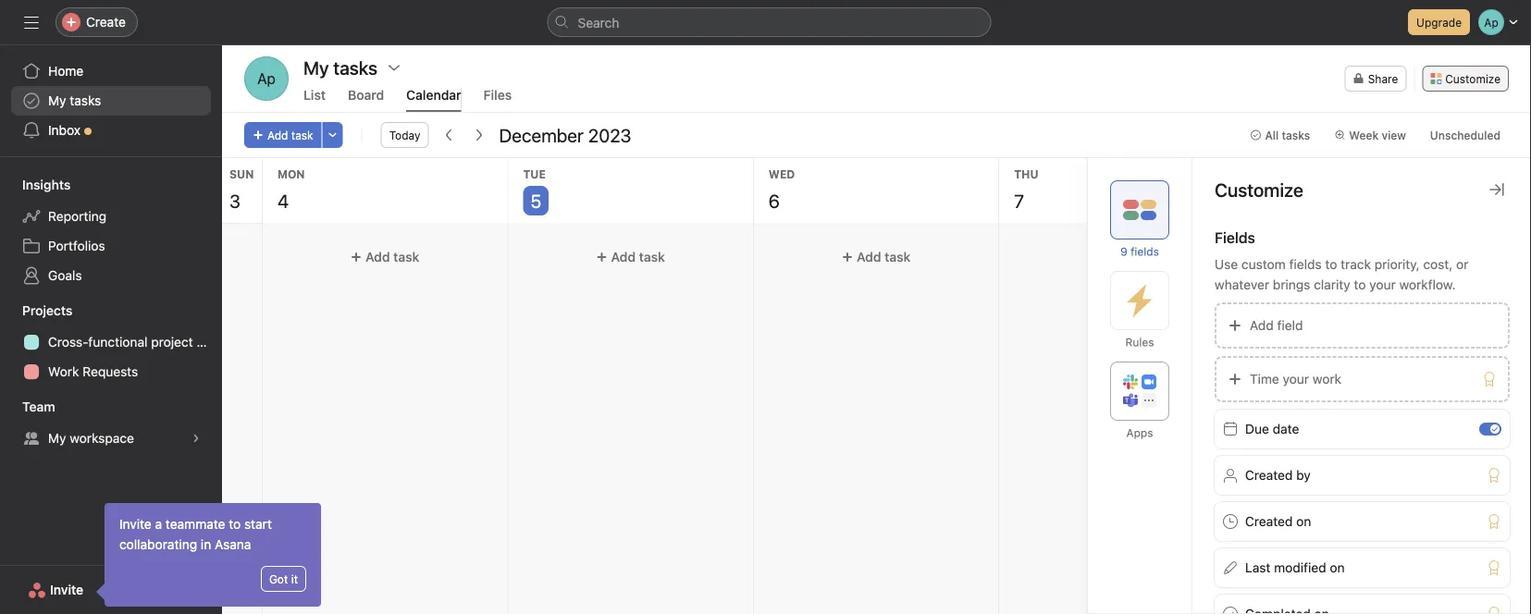 Task type: vqa. For each thing, say whether or not it's contained in the screenshot.
toolbar
no



Task type: describe. For each thing, give the bounding box(es) containing it.
today button
[[381, 122, 429, 148]]

insights element
[[0, 168, 222, 294]]

team button
[[0, 398, 55, 416]]

work
[[48, 364, 79, 379]]

clarity
[[1314, 277, 1351, 292]]

my for my workspace
[[48, 431, 66, 446]]

work
[[1313, 372, 1342, 387]]

home
[[48, 63, 84, 79]]

time
[[1250, 372, 1280, 387]]

requests
[[83, 364, 138, 379]]

work requests link
[[11, 357, 211, 387]]

rules
[[1126, 336, 1155, 349]]

today
[[389, 129, 421, 142]]

fields inside use custom fields to track priority, cost, or whatever brings clarity to your workflow.
[[1290, 257, 1322, 272]]

files link
[[484, 87, 512, 112]]

cross-
[[48, 335, 88, 350]]

sat 9
[[1498, 168, 1520, 211]]

use custom fields to track priority, cost, or whatever brings clarity to your workflow.
[[1215, 257, 1469, 292]]

9 inside sat 9
[[1498, 190, 1510, 211]]

list
[[304, 87, 326, 103]]

december
[[499, 124, 584, 146]]

see details, my workspace image
[[191, 433, 202, 444]]

created by
[[1246, 468, 1311, 483]]

create
[[86, 14, 126, 30]]

thu
[[1014, 168, 1039, 180]]

due
[[1246, 422, 1270, 437]]

to for use custom fields to track priority, cost, or whatever brings clarity to your workflow.
[[1326, 257, 1338, 272]]

time your work
[[1250, 372, 1342, 387]]

portfolios link
[[11, 231, 211, 261]]

custom
[[1242, 257, 1286, 272]]

brings
[[1273, 277, 1311, 292]]

add field
[[1250, 318, 1303, 333]]

calendar
[[406, 87, 461, 103]]

got it button
[[261, 566, 306, 592]]

modified
[[1275, 560, 1327, 576]]

my tasks
[[48, 93, 101, 108]]

1 vertical spatial on
[[1330, 560, 1345, 576]]

8
[[1260, 190, 1271, 211]]

inbox link
[[11, 116, 211, 145]]

december 2023
[[499, 124, 632, 146]]

my workspace link
[[11, 424, 211, 453]]

projects
[[22, 303, 73, 318]]

my tasks link
[[11, 86, 211, 116]]

7
[[1014, 190, 1025, 211]]

tue 5
[[523, 168, 546, 211]]

reporting
[[48, 209, 107, 224]]

teams element
[[0, 391, 222, 457]]

week view button
[[1326, 122, 1415, 148]]

close details image
[[1490, 182, 1505, 197]]

5
[[531, 190, 542, 211]]

share button
[[1345, 66, 1407, 92]]

sun
[[230, 168, 254, 180]]

2 horizontal spatial to
[[1354, 277, 1366, 292]]

workflow.
[[1400, 277, 1456, 292]]

projects element
[[0, 294, 222, 391]]

share
[[1368, 72, 1399, 85]]

mon 4
[[278, 168, 305, 211]]

0 horizontal spatial 9
[[1121, 245, 1128, 258]]

whatever
[[1215, 277, 1270, 292]]

list link
[[304, 87, 326, 112]]

workspace
[[70, 431, 134, 446]]

week
[[1350, 129, 1379, 142]]

unscheduled button
[[1422, 122, 1509, 148]]

fields
[[1215, 229, 1256, 247]]

hide sidebar image
[[24, 15, 39, 30]]

your inside use custom fields to track priority, cost, or whatever brings clarity to your workflow.
[[1370, 277, 1396, 292]]

my for my tasks
[[48, 93, 66, 108]]

tasks for my tasks
[[70, 93, 101, 108]]

all tasks
[[1265, 129, 1311, 142]]

0 horizontal spatial fields
[[1131, 245, 1160, 258]]

calendar link
[[406, 87, 461, 112]]

apps
[[1127, 427, 1154, 440]]

global element
[[0, 45, 222, 156]]

reporting link
[[11, 202, 211, 231]]

use
[[1215, 257, 1238, 272]]

3
[[230, 190, 241, 211]]

upgrade button
[[1409, 9, 1471, 35]]

work requests
[[48, 364, 138, 379]]

wed 6
[[769, 168, 795, 211]]

customize button
[[1423, 66, 1509, 92]]

show options image
[[387, 60, 402, 75]]

tue
[[523, 168, 546, 180]]



Task type: locate. For each thing, give the bounding box(es) containing it.
insights button
[[0, 176, 71, 194]]

a
[[155, 517, 162, 532]]

invite a teammate to start collaborating in asana got it
[[119, 517, 298, 586]]

date
[[1273, 422, 1300, 437]]

0 horizontal spatial tasks
[[70, 93, 101, 108]]

on down by
[[1297, 514, 1312, 529]]

all tasks button
[[1242, 122, 1319, 148]]

add task
[[267, 129, 313, 142], [366, 249, 420, 265], [611, 249, 665, 265], [857, 249, 911, 265], [1102, 249, 1156, 265], [1348, 249, 1402, 265]]

task
[[291, 129, 313, 142], [394, 249, 420, 265], [639, 249, 665, 265], [885, 249, 911, 265], [1130, 249, 1156, 265], [1376, 249, 1402, 265]]

my inside global element
[[48, 93, 66, 108]]

ap button
[[244, 56, 289, 101]]

6
[[769, 190, 780, 211]]

board
[[348, 87, 384, 103]]

0 vertical spatial to
[[1326, 257, 1338, 272]]

9 up rules
[[1121, 245, 1128, 258]]

tasks inside global element
[[70, 93, 101, 108]]

0 horizontal spatial on
[[1297, 514, 1312, 529]]

sat
[[1498, 168, 1520, 180]]

to inside invite a teammate to start collaborating in asana got it
[[229, 517, 241, 532]]

tasks for all tasks
[[1282, 129, 1311, 142]]

view
[[1382, 129, 1407, 142]]

to down track
[[1354, 277, 1366, 292]]

insights
[[22, 177, 71, 192]]

goals
[[48, 268, 82, 283]]

start
[[244, 517, 272, 532]]

0 vertical spatial created
[[1246, 468, 1293, 483]]

invite button
[[16, 574, 95, 607]]

fields
[[1131, 245, 1160, 258], [1290, 257, 1322, 272]]

portfolios
[[48, 238, 105, 254]]

board link
[[348, 87, 384, 112]]

1 horizontal spatial 9
[[1498, 190, 1510, 211]]

tasks inside dropdown button
[[1282, 129, 1311, 142]]

1 vertical spatial your
[[1283, 372, 1310, 387]]

created for created by
[[1246, 468, 1293, 483]]

tasks down home
[[70, 93, 101, 108]]

on
[[1297, 514, 1312, 529], [1330, 560, 1345, 576]]

Search tasks, projects, and more text field
[[547, 7, 992, 37]]

created down created by
[[1246, 514, 1293, 529]]

track
[[1341, 257, 1372, 272]]

more actions image
[[327, 130, 338, 141]]

in
[[201, 537, 211, 552]]

asana
[[215, 537, 251, 552]]

0 vertical spatial on
[[1297, 514, 1312, 529]]

priority,
[[1375, 257, 1420, 272]]

0 vertical spatial invite
[[119, 517, 152, 532]]

1 horizontal spatial fields
[[1290, 257, 1322, 272]]

it
[[291, 573, 298, 586]]

invite inside invite a teammate to start collaborating in asana got it
[[119, 517, 152, 532]]

to up clarity
[[1326, 257, 1338, 272]]

9 fields
[[1121, 245, 1160, 258]]

your
[[1370, 277, 1396, 292], [1283, 372, 1310, 387]]

functional
[[88, 335, 148, 350]]

mon
[[278, 168, 305, 180]]

0 vertical spatial my
[[48, 93, 66, 108]]

fields up brings
[[1290, 257, 1322, 272]]

1 vertical spatial tasks
[[1282, 129, 1311, 142]]

created
[[1246, 468, 1293, 483], [1246, 514, 1293, 529]]

next week image
[[471, 128, 486, 143]]

created left by
[[1246, 468, 1293, 483]]

1 created from the top
[[1246, 468, 1293, 483]]

my inside teams element
[[48, 431, 66, 446]]

sun 3
[[230, 168, 254, 211]]

project
[[151, 335, 193, 350]]

4
[[278, 190, 289, 211]]

cross-functional project plan
[[48, 335, 222, 350]]

all
[[1265, 129, 1279, 142]]

1 horizontal spatial tasks
[[1282, 129, 1311, 142]]

1 horizontal spatial customize
[[1446, 72, 1501, 85]]

tasks
[[70, 93, 101, 108], [1282, 129, 1311, 142]]

2 my from the top
[[48, 431, 66, 446]]

to for invite a teammate to start collaborating in asana got it
[[229, 517, 241, 532]]

your left work
[[1283, 372, 1310, 387]]

1 my from the top
[[48, 93, 66, 108]]

0 horizontal spatial your
[[1283, 372, 1310, 387]]

inbox
[[48, 123, 81, 138]]

0 vertical spatial customize
[[1446, 72, 1501, 85]]

home link
[[11, 56, 211, 86]]

1 horizontal spatial on
[[1330, 560, 1345, 576]]

invite for invite a teammate to start collaborating in asana got it
[[119, 517, 152, 532]]

files
[[484, 87, 512, 103]]

cross-functional project plan link
[[11, 328, 222, 357]]

customize
[[1446, 72, 1501, 85], [1215, 179, 1304, 200]]

customize up the unscheduled dropdown button
[[1446, 72, 1501, 85]]

to up asana
[[229, 517, 241, 532]]

cost,
[[1424, 257, 1453, 272]]

my down the team
[[48, 431, 66, 446]]

last
[[1246, 560, 1271, 576]]

0 vertical spatial your
[[1370, 277, 1396, 292]]

created on
[[1246, 514, 1312, 529]]

week view
[[1350, 129, 1407, 142]]

add field button
[[1215, 303, 1510, 349]]

on right modified
[[1330, 560, 1345, 576]]

1 horizontal spatial your
[[1370, 277, 1396, 292]]

upgrade
[[1417, 16, 1462, 29]]

my up inbox
[[48, 93, 66, 108]]

due date
[[1246, 422, 1300, 437]]

2 vertical spatial to
[[229, 517, 241, 532]]

field
[[1278, 318, 1303, 333]]

time your work button
[[1215, 356, 1510, 403]]

collaborating
[[119, 537, 197, 552]]

invite a teammate to start collaborating in asana tooltip
[[99, 503, 321, 607]]

customize up fields
[[1215, 179, 1304, 200]]

my
[[48, 93, 66, 108], [48, 431, 66, 446]]

1 vertical spatial 9
[[1121, 245, 1128, 258]]

0 horizontal spatial to
[[229, 517, 241, 532]]

2023
[[588, 124, 632, 146]]

0 horizontal spatial customize
[[1215, 179, 1304, 200]]

team
[[22, 399, 55, 415]]

add inside button
[[1250, 318, 1274, 333]]

1 vertical spatial customize
[[1215, 179, 1304, 200]]

1 vertical spatial to
[[1354, 277, 1366, 292]]

1 horizontal spatial invite
[[119, 517, 152, 532]]

1 vertical spatial my
[[48, 431, 66, 446]]

your down priority,
[[1370, 277, 1396, 292]]

or
[[1457, 257, 1469, 272]]

create button
[[56, 7, 138, 37]]

teammate
[[166, 517, 225, 532]]

by
[[1297, 468, 1311, 483]]

1 vertical spatial invite
[[50, 583, 83, 598]]

2 created from the top
[[1246, 514, 1293, 529]]

0 vertical spatial 9
[[1498, 190, 1510, 211]]

unscheduled
[[1431, 129, 1501, 142]]

invite for invite
[[50, 583, 83, 598]]

projects button
[[0, 302, 73, 320]]

your inside button
[[1283, 372, 1310, 387]]

0 horizontal spatial invite
[[50, 583, 83, 598]]

previous week image
[[442, 128, 457, 143]]

1 vertical spatial created
[[1246, 514, 1293, 529]]

to
[[1326, 257, 1338, 272], [1354, 277, 1366, 292], [229, 517, 241, 532]]

customize inside dropdown button
[[1446, 72, 1501, 85]]

9 down sat
[[1498, 190, 1510, 211]]

invite inside "button"
[[50, 583, 83, 598]]

1 horizontal spatial to
[[1326, 257, 1338, 272]]

0 vertical spatial tasks
[[70, 93, 101, 108]]

created for created on
[[1246, 514, 1293, 529]]

wed
[[769, 168, 795, 180]]

ap
[[257, 70, 276, 87]]

tasks right the all
[[1282, 129, 1311, 142]]

9
[[1498, 190, 1510, 211], [1121, 245, 1128, 258]]

switch
[[1480, 423, 1502, 436]]

fields left use
[[1131, 245, 1160, 258]]



